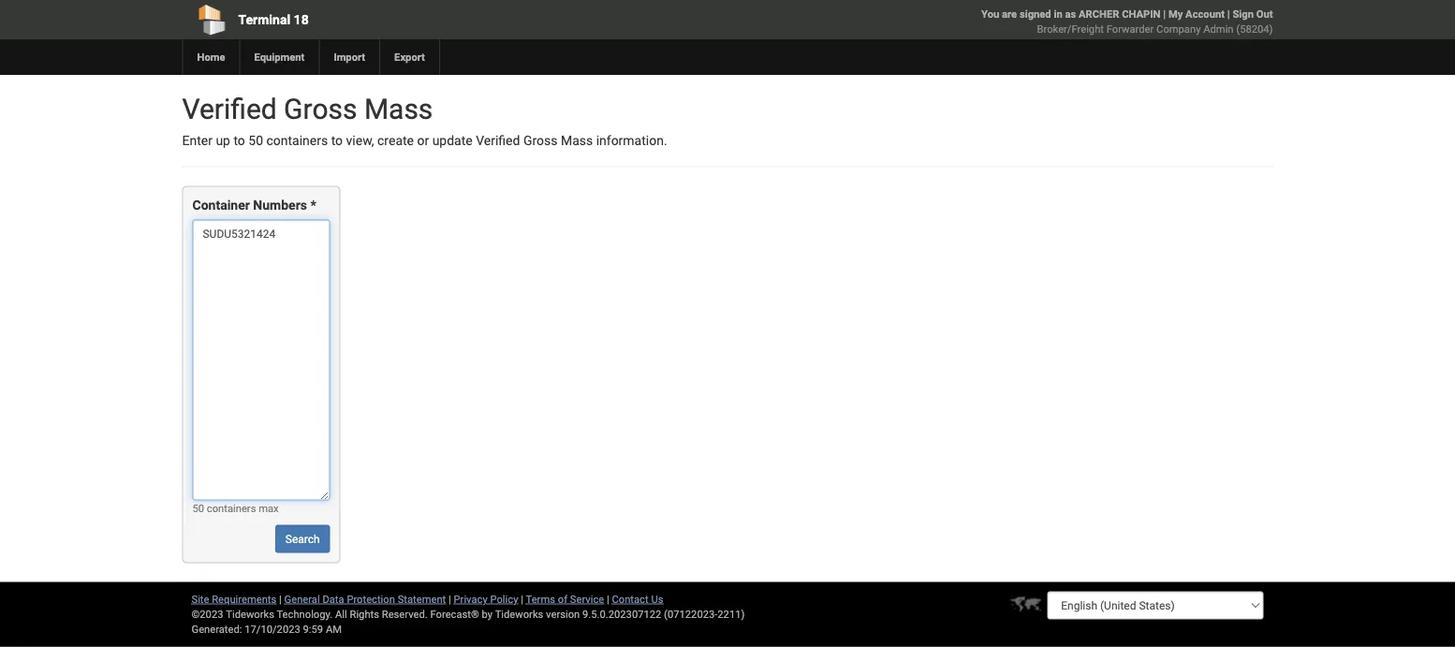 Task type: vqa. For each thing, say whether or not it's contained in the screenshot.
Vessel Schedule Enter the search criteria below to view the current vessel schedule. Vessel
no



Task type: locate. For each thing, give the bounding box(es) containing it.
to right up
[[234, 133, 245, 148]]

containers left view,
[[267, 133, 328, 148]]

terminal
[[238, 12, 291, 27]]

*
[[311, 198, 316, 213]]

| up tideworks
[[521, 593, 524, 605]]

sign out link
[[1233, 8, 1274, 20]]

tideworks
[[495, 608, 544, 620]]

1 vertical spatial containers
[[207, 502, 256, 514]]

0 vertical spatial 50
[[249, 133, 263, 148]]

gross up view,
[[284, 92, 357, 126]]

or
[[417, 133, 429, 148]]

0 horizontal spatial to
[[234, 133, 245, 148]]

1 vertical spatial gross
[[524, 133, 558, 148]]

1 vertical spatial verified
[[476, 133, 520, 148]]

search
[[286, 532, 320, 546]]

0 horizontal spatial mass
[[364, 92, 433, 126]]

equipment
[[254, 51, 305, 63]]

gross
[[284, 92, 357, 126], [524, 133, 558, 148]]

us
[[651, 593, 664, 605]]

general
[[284, 593, 320, 605]]

to
[[234, 133, 245, 148], [331, 133, 343, 148]]

reserved.
[[382, 608, 428, 620]]

terms of service link
[[526, 593, 604, 605]]

you are signed in as archer chapin | my account | sign out broker/freight forwarder company admin (58204)
[[982, 8, 1274, 35]]

enter
[[182, 133, 213, 148]]

containers inside verified gross mass enter up to 50 containers to view, create or update verified gross mass information.
[[267, 133, 328, 148]]

of
[[558, 593, 568, 605]]

privacy policy link
[[454, 593, 518, 605]]

verified right update
[[476, 133, 520, 148]]

0 horizontal spatial 50
[[193, 502, 204, 514]]

service
[[570, 593, 604, 605]]

50 left max
[[193, 502, 204, 514]]

mass
[[364, 92, 433, 126], [561, 133, 593, 148]]

50 containers max search
[[193, 502, 320, 546]]

containers left max
[[207, 502, 256, 514]]

site requirements | general data protection statement | privacy policy | terms of service | contact us ©2023 tideworks technology. all rights reserved. forecast® by tideworks version 9.5.0.202307122 (07122023-2211) generated: 17/10/2023 9:59 am
[[192, 593, 745, 635]]

50
[[249, 133, 263, 148], [193, 502, 204, 514]]

0 vertical spatial containers
[[267, 133, 328, 148]]

50 right up
[[249, 133, 263, 148]]

2211)
[[718, 608, 745, 620]]

export
[[395, 51, 425, 63]]

to left view,
[[331, 133, 343, 148]]

verified up up
[[182, 92, 277, 126]]

mass left information.
[[561, 133, 593, 148]]

0 horizontal spatial gross
[[284, 92, 357, 126]]

gross right update
[[524, 133, 558, 148]]

1 vertical spatial 50
[[193, 502, 204, 514]]

forwarder
[[1107, 23, 1154, 35]]

mass up create
[[364, 92, 433, 126]]

0 vertical spatial verified
[[182, 92, 277, 126]]

admin
[[1204, 23, 1234, 35]]

containers inside 50 containers max search
[[207, 502, 256, 514]]

are
[[1002, 8, 1017, 20]]

0 horizontal spatial verified
[[182, 92, 277, 126]]

0 vertical spatial mass
[[364, 92, 433, 126]]

0 horizontal spatial containers
[[207, 502, 256, 514]]

forecast®
[[430, 608, 479, 620]]

in
[[1054, 8, 1063, 20]]

broker/freight
[[1038, 23, 1104, 35]]

1 horizontal spatial containers
[[267, 133, 328, 148]]

sign
[[1233, 8, 1254, 20]]

terminal 18
[[238, 12, 309, 27]]

| left general
[[279, 593, 282, 605]]

archer
[[1079, 8, 1120, 20]]

| left sign
[[1228, 8, 1231, 20]]

1 horizontal spatial to
[[331, 133, 343, 148]]

1 horizontal spatial gross
[[524, 133, 558, 148]]

generated:
[[192, 623, 242, 635]]

containers
[[267, 133, 328, 148], [207, 502, 256, 514]]

statement
[[398, 593, 446, 605]]

1 horizontal spatial 50
[[249, 133, 263, 148]]

1 vertical spatial mass
[[561, 133, 593, 148]]

verified
[[182, 92, 277, 126], [476, 133, 520, 148]]

9.5.0.202307122
[[583, 608, 662, 620]]

|
[[1164, 8, 1166, 20], [1228, 8, 1231, 20], [279, 593, 282, 605], [449, 593, 451, 605], [521, 593, 524, 605], [607, 593, 610, 605]]

version
[[546, 608, 580, 620]]

home link
[[182, 39, 239, 75]]

terminal 18 link
[[182, 0, 621, 39]]

1 horizontal spatial mass
[[561, 133, 593, 148]]

search button
[[275, 525, 330, 553]]



Task type: describe. For each thing, give the bounding box(es) containing it.
site requirements link
[[192, 593, 277, 605]]

50 inside 50 containers max search
[[193, 502, 204, 514]]

verified gross mass enter up to 50 containers to view, create or update verified gross mass information.
[[182, 92, 668, 148]]

import
[[334, 51, 365, 63]]

general data protection statement link
[[284, 593, 446, 605]]

0 vertical spatial gross
[[284, 92, 357, 126]]

9:59
[[303, 623, 323, 635]]

1 to from the left
[[234, 133, 245, 148]]

my account link
[[1169, 8, 1225, 20]]

rights
[[350, 608, 379, 620]]

(58204)
[[1237, 23, 1274, 35]]

home
[[197, 51, 225, 63]]

17/10/2023
[[245, 623, 301, 635]]

2 to from the left
[[331, 133, 343, 148]]

container numbers *
[[193, 198, 316, 213]]

import link
[[319, 39, 380, 75]]

site
[[192, 593, 209, 605]]

export link
[[380, 39, 439, 75]]

information.
[[596, 133, 668, 148]]

contact us link
[[612, 593, 664, 605]]

up
[[216, 133, 230, 148]]

contact
[[612, 593, 649, 605]]

account
[[1186, 8, 1225, 20]]

equipment link
[[239, 39, 319, 75]]

all
[[335, 608, 347, 620]]

50 inside verified gross mass enter up to 50 containers to view, create or update verified gross mass information.
[[249, 133, 263, 148]]

18
[[294, 12, 309, 27]]

technology.
[[277, 608, 333, 620]]

Container Numbers * text field
[[193, 220, 330, 501]]

out
[[1257, 8, 1274, 20]]

requirements
[[212, 593, 277, 605]]

privacy
[[454, 593, 488, 605]]

am
[[326, 623, 342, 635]]

view,
[[346, 133, 374, 148]]

1 horizontal spatial verified
[[476, 133, 520, 148]]

| up forecast®
[[449, 593, 451, 605]]

(07122023-
[[664, 608, 718, 620]]

terms
[[526, 593, 556, 605]]

company
[[1157, 23, 1201, 35]]

policy
[[490, 593, 518, 605]]

©2023 tideworks
[[192, 608, 274, 620]]

as
[[1066, 8, 1077, 20]]

chapin
[[1122, 8, 1161, 20]]

you
[[982, 8, 1000, 20]]

my
[[1169, 8, 1183, 20]]

max
[[259, 502, 279, 514]]

protection
[[347, 593, 395, 605]]

update
[[432, 133, 473, 148]]

| left my
[[1164, 8, 1166, 20]]

container
[[193, 198, 250, 213]]

signed
[[1020, 8, 1052, 20]]

by
[[482, 608, 493, 620]]

numbers
[[253, 198, 307, 213]]

create
[[378, 133, 414, 148]]

| up 9.5.0.202307122 at the bottom left
[[607, 593, 610, 605]]

data
[[323, 593, 344, 605]]



